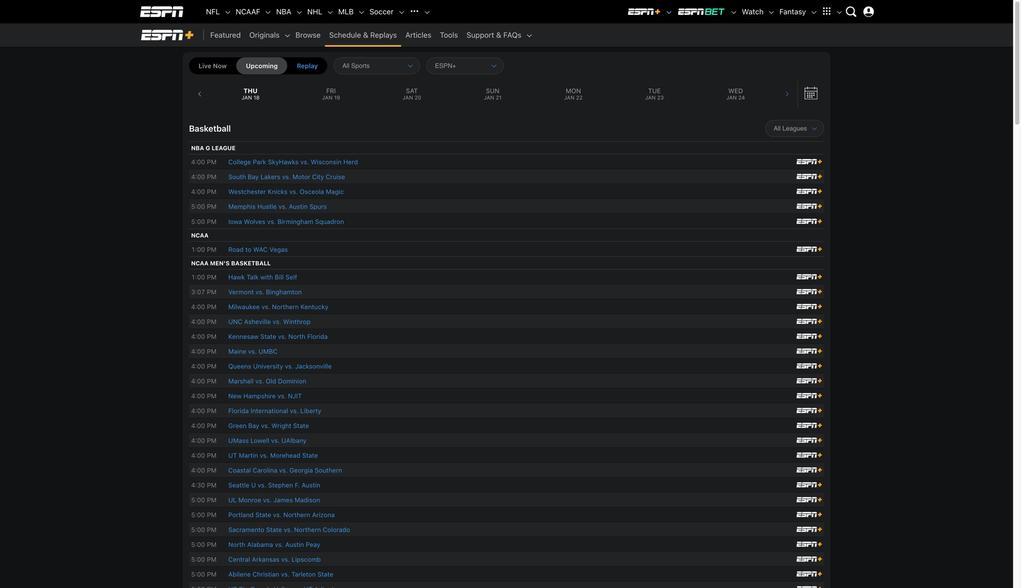 Task type: vqa. For each thing, say whether or not it's contained in the screenshot.


Task type: describe. For each thing, give the bounding box(es) containing it.
state up the ualbany
[[293, 422, 309, 430]]

1:00 pm for road
[[191, 246, 217, 253]]

4:00 pm for maine
[[191, 348, 217, 355]]

green bay vs. wright state link
[[228, 422, 309, 430]]

nba g league
[[191, 145, 236, 152]]

mlb link
[[334, 0, 358, 23]]

0 horizontal spatial basketball
[[189, 123, 231, 134]]

umass lowell vs. ualbany
[[228, 437, 306, 444]]

hustle
[[257, 203, 277, 210]]

0 vertical spatial north
[[288, 333, 305, 340]]

state up umbc at the bottom left of page
[[260, 333, 276, 340]]

vs. for westchester
[[289, 188, 298, 195]]

sun jan 21
[[484, 87, 502, 101]]

4:00 pm for milwaukee
[[191, 303, 217, 311]]

4:00 pm for south
[[191, 173, 217, 181]]

pm for maine vs. umbc
[[207, 348, 217, 355]]

pm for college park skyhawks vs. wisconsin herd
[[207, 158, 217, 166]]

5:00 pm for abilene
[[191, 571, 217, 578]]

20
[[415, 95, 421, 101]]

ncaa for ncaa
[[191, 232, 209, 239]]

tab list inside schedule filters element
[[189, 57, 327, 74]]

jan for thu
[[242, 95, 252, 101]]

4:00 for florida international vs. liberty
[[191, 407, 205, 415]]

21
[[496, 95, 502, 101]]

maine vs. umbc
[[228, 348, 278, 355]]

4:00 pm for coastal
[[191, 467, 217, 474]]

marshall vs. old dominion link
[[228, 378, 306, 385]]

austin for peay
[[285, 541, 304, 549]]

vs. for abilene
[[281, 571, 290, 578]]

league
[[212, 145, 236, 152]]

colorado
[[323, 526, 350, 534]]

pm for memphis hustle vs. austin spurs
[[207, 203, 217, 210]]

0 horizontal spatial north
[[228, 541, 245, 549]]

9 espn+ image from the top
[[797, 587, 822, 588]]

arkansas
[[252, 556, 279, 563]]

hampshire
[[243, 392, 276, 400]]

wisconsin
[[311, 158, 342, 166]]

4:00 for coastal carolina vs. georgia southern
[[191, 467, 205, 474]]

vs. for queens
[[285, 363, 293, 370]]

espn+ image for queens university vs. jacksonville
[[797, 364, 822, 369]]

with
[[260, 273, 273, 281]]

vs. for kennesaw
[[278, 333, 287, 340]]

ncaaf image
[[265, 9, 272, 16]]

memphis
[[228, 203, 256, 210]]

talk
[[247, 273, 259, 281]]

pm for seattle u vs. stephen f. austin
[[207, 482, 217, 489]]

watch link
[[738, 0, 768, 23]]

new hampshire vs. njit
[[228, 392, 302, 400]]

espn+ image for college park skyhawks vs. wisconsin herd
[[797, 159, 822, 164]]

pm for kennesaw state vs. north florida
[[207, 333, 217, 340]]

1:00 for road to wac vegas
[[191, 246, 205, 253]]

sacramento state vs. northern colorado link
[[228, 526, 350, 534]]

4:00 pm for queens
[[191, 363, 217, 370]]

south
[[228, 173, 246, 181]]

4:00 for milwaukee vs. northern kentucky
[[191, 303, 205, 311]]

sacramento
[[228, 526, 264, 534]]

peay
[[306, 541, 320, 549]]

lipscomb
[[292, 556, 321, 563]]

originals image
[[284, 32, 291, 39]]

league: ncaa element
[[189, 229, 824, 256]]

portland
[[228, 511, 254, 519]]

iowa
[[228, 218, 242, 225]]

4:00 for marshall vs. old dominion
[[191, 378, 205, 385]]

abilene christian vs. tarleton state
[[228, 571, 333, 578]]

4:00 pm for florida
[[191, 407, 217, 415]]

4:00 for maine vs. umbc
[[191, 348, 205, 355]]

osceola
[[300, 188, 324, 195]]

articles
[[405, 31, 431, 39]]

southern
[[315, 467, 342, 474]]

5:00 for central arkansas vs. lipscomb
[[191, 556, 205, 563]]

central
[[228, 556, 250, 563]]

seattle
[[228, 482, 249, 489]]

0 horizontal spatial espn bet image
[[677, 7, 726, 16]]

vs. for umass
[[271, 437, 280, 444]]

global navigation element
[[135, 0, 878, 23]]

league: ncaa men's basketball element
[[189, 256, 824, 588]]

espn+ image for seattle u vs. stephen f. austin
[[797, 482, 822, 488]]

marshall vs. old dominion
[[228, 378, 306, 385]]

ul monroe vs. james madison
[[228, 496, 320, 504]]

nfl link
[[202, 0, 224, 23]]

central arkansas vs. lipscomb link
[[228, 556, 321, 563]]

ncaa for ncaa men's basketball
[[191, 260, 209, 267]]

u
[[251, 482, 256, 489]]

now
[[213, 62, 227, 70]]

njit
[[288, 392, 302, 400]]

hawk
[[228, 273, 245, 281]]

1:00 pm for hawk
[[191, 273, 217, 281]]

espn+ image for westchester knicks vs. osceola magic
[[797, 189, 822, 194]]

nfl image
[[224, 9, 231, 16]]

0 vertical spatial northern
[[272, 303, 299, 311]]

herd
[[343, 158, 358, 166]]

espn+ image for kennesaw state vs. north florida
[[797, 334, 822, 339]]

mon
[[566, 87, 581, 94]]

vs. left old
[[255, 378, 264, 385]]

martin
[[239, 452, 258, 459]]

f.
[[295, 482, 300, 489]]

road to wac vegas
[[228, 246, 288, 253]]

4:00 pm for marshall
[[191, 378, 217, 385]]

pm for portland state vs. northern arizona
[[207, 511, 217, 519]]

sat jan 20
[[403, 87, 421, 101]]

articles link
[[401, 23, 436, 47]]

bay for south
[[248, 173, 259, 181]]

wright
[[271, 422, 291, 430]]

upcoming link
[[236, 57, 287, 74]]

espn+ image for ul monroe vs. james madison
[[797, 497, 822, 503]]

thu jan 18
[[242, 87, 260, 101]]

coastal
[[228, 467, 251, 474]]

4:00 for umass lowell vs. ualbany
[[191, 437, 205, 444]]

1 vertical spatial florida
[[228, 407, 249, 415]]

fantasy image
[[810, 9, 818, 16]]

ul monroe vs. james madison link
[[228, 496, 320, 504]]

new
[[228, 392, 242, 400]]

4:00 pm for umass
[[191, 437, 217, 444]]

5:00 pm for iowa
[[191, 218, 217, 225]]

g
[[206, 145, 210, 152]]

support & faqs image
[[526, 32, 533, 39]]

espn+ image for maine vs. umbc
[[797, 349, 822, 354]]

lowell
[[251, 437, 269, 444]]

4:00 for kennesaw state vs. north florida
[[191, 333, 205, 340]]

tools
[[440, 31, 458, 39]]

5:00 pm for ul
[[191, 496, 217, 504]]

5:00 for ul monroe vs. james madison
[[191, 496, 205, 504]]

madison
[[295, 496, 320, 504]]

mlb image
[[358, 9, 365, 16]]

knicks
[[268, 188, 288, 195]]

morehead
[[270, 452, 300, 459]]

christian
[[253, 571, 279, 578]]

espn+ image for sacramento state vs. northern colorado
[[797, 527, 822, 532]]

florida international vs. liberty
[[228, 407, 321, 415]]

featured link
[[206, 23, 245, 47]]

state down ul monroe vs. james madison link
[[255, 511, 271, 519]]

nba image
[[296, 9, 303, 16]]

kentucky
[[301, 303, 328, 311]]

lakers
[[261, 173, 280, 181]]

pm for westchester knicks vs. osceola magic
[[207, 188, 217, 195]]

pm for north alabama vs. austin peay
[[207, 541, 217, 549]]

0 horizontal spatial more espn image
[[819, 4, 835, 20]]

pm for abilene christian vs. tarleton state
[[207, 571, 217, 578]]

florida international vs. liberty link
[[228, 407, 321, 415]]

watch
[[742, 7, 764, 16]]

espn+ image for umass lowell vs. ualbany
[[797, 438, 822, 443]]

vs. for green
[[261, 422, 270, 430]]

5:00 pm for north
[[191, 541, 217, 549]]

stephen
[[268, 482, 293, 489]]

pm for green bay vs. wright state
[[207, 422, 217, 430]]

espn+ image for north alabama vs. austin peay
[[797, 542, 822, 547]]

pm for sacramento state vs. northern colorado
[[207, 526, 217, 534]]

watch image
[[768, 9, 775, 16]]

replay link
[[287, 57, 327, 74]]

schedule
[[329, 31, 361, 39]]

live now
[[199, 62, 227, 70]]

college
[[228, 158, 251, 166]]

cruise
[[326, 173, 345, 181]]

vs. for iowa
[[267, 218, 276, 225]]

support
[[467, 31, 494, 39]]

vermont vs. binghamton
[[228, 288, 302, 296]]

iowa wolves vs. birmingham squadron
[[228, 218, 344, 225]]

upcoming
[[246, 62, 278, 70]]

binghamton
[[266, 288, 302, 296]]

vs. for seattle
[[258, 482, 266, 489]]



Task type: locate. For each thing, give the bounding box(es) containing it.
nhl
[[307, 7, 322, 16]]

12 pm from the top
[[207, 348, 217, 355]]

1:00 pm inside league: ncaa men's basketball element
[[191, 273, 217, 281]]

11 espn+ image from the top
[[797, 393, 822, 399]]

1 horizontal spatial &
[[496, 31, 501, 39]]

vs. right maine
[[248, 348, 257, 355]]

jan inside sat jan 20
[[403, 95, 413, 101]]

espn+ image
[[627, 7, 661, 16]]

north down winthrop
[[288, 333, 305, 340]]

15 espn+ image from the top
[[797, 497, 822, 503]]

1 vertical spatial basketball
[[231, 260, 271, 267]]

& left faqs at the top of the page
[[496, 31, 501, 39]]

unc
[[228, 318, 242, 326]]

abilene christian vs. tarleton state link
[[228, 571, 333, 578]]

support & faqs
[[467, 31, 521, 39]]

7 espn+ image from the top
[[797, 334, 822, 339]]

espn+ image for unc asheville vs. winthrop
[[797, 319, 822, 324]]

vs. down hustle
[[267, 218, 276, 225]]

2 5:00 pm from the top
[[191, 218, 217, 225]]

jan inside wed jan 24
[[726, 95, 737, 101]]

tab list containing live now
[[189, 57, 327, 74]]

6 4:00 pm from the top
[[191, 333, 217, 340]]

pm for iowa wolves vs. birmingham squadron
[[207, 218, 217, 225]]

7 4:00 from the top
[[191, 348, 205, 355]]

coastal carolina vs. georgia southern link
[[228, 467, 342, 474]]

nba inside 'element'
[[191, 145, 204, 152]]

espn+ image inside league: ncaa element
[[797, 247, 822, 252]]

10 4:00 from the top
[[191, 392, 205, 400]]

15 4:00 pm from the top
[[191, 467, 217, 474]]

basketball inside league: ncaa men's basketball element
[[231, 260, 271, 267]]

22
[[576, 95, 583, 101]]

vs. right knicks
[[289, 188, 298, 195]]

espn+ image
[[797, 189, 822, 194], [797, 247, 822, 252], [797, 274, 822, 280], [797, 304, 822, 309], [797, 408, 822, 413], [797, 438, 822, 443], [797, 482, 822, 488], [797, 572, 822, 577], [797, 587, 822, 588]]

13 espn+ image from the top
[[797, 453, 822, 458]]

16 pm from the top
[[207, 407, 217, 415]]

4:30 pm
[[191, 482, 217, 489]]

3 4:00 pm from the top
[[191, 188, 217, 195]]

4:00 for new hampshire vs. njit
[[191, 392, 205, 400]]

0 vertical spatial 1:00 pm
[[191, 246, 217, 253]]

3 pm from the top
[[207, 188, 217, 195]]

bay for green
[[248, 422, 259, 430]]

1 4:00 pm from the top
[[191, 158, 217, 166]]

vs. for memphis
[[279, 203, 287, 210]]

vs. left njit
[[278, 392, 286, 400]]

1:00 pm up 3:07 pm on the left of the page
[[191, 273, 217, 281]]

4 5:00 pm from the top
[[191, 511, 217, 519]]

9 espn+ image from the top
[[797, 364, 822, 369]]

vs. for new
[[278, 392, 286, 400]]

basketball up talk at top left
[[231, 260, 271, 267]]

northern down "binghamton"
[[272, 303, 299, 311]]

calendar image
[[805, 87, 817, 99]]

vs. for coastal
[[279, 467, 288, 474]]

vs. up the carolina
[[260, 452, 268, 459]]

jan inside mon jan 22
[[564, 95, 575, 101]]

vs. down njit
[[290, 407, 299, 415]]

espn+ image for coastal carolina vs. georgia southern
[[797, 468, 822, 473]]

7 espn+ image from the top
[[797, 482, 822, 488]]

jan down the 'thu'
[[242, 95, 252, 101]]

3 jan from the left
[[403, 95, 413, 101]]

4:00 pm for westchester
[[191, 188, 217, 195]]

1 vertical spatial ncaa
[[191, 260, 209, 267]]

& left replays
[[363, 31, 368, 39]]

iowa wolves vs. birmingham squadron link
[[228, 218, 344, 225]]

pm for ut martin vs. morehead state
[[207, 452, 217, 459]]

5:00 pm for portland
[[191, 511, 217, 519]]

state right the tarleton
[[318, 571, 333, 578]]

2 pm from the top
[[207, 173, 217, 181]]

jan for tue
[[645, 95, 656, 101]]

1:00 inside league: ncaa men's basketball element
[[191, 273, 205, 281]]

jan down mon
[[564, 95, 575, 101]]

0 vertical spatial basketball
[[189, 123, 231, 134]]

to
[[245, 246, 251, 253]]

4:00 for westchester knicks vs. osceola magic
[[191, 188, 205, 195]]

nba
[[276, 7, 291, 16], [191, 145, 204, 152]]

1 horizontal spatial more espn image
[[836, 9, 843, 16]]

fri jan 19
[[322, 87, 340, 101]]

vs. up "motor"
[[300, 158, 309, 166]]

8 espn+ image from the top
[[797, 349, 822, 354]]

vs. down westchester knicks vs. osceola magic link at the top left
[[279, 203, 287, 210]]

5 pm from the top
[[207, 218, 217, 225]]

ncaaf link
[[231, 0, 265, 23]]

5 5:00 from the top
[[191, 526, 205, 534]]

1 espn+ image from the top
[[797, 189, 822, 194]]

0 vertical spatial florida
[[307, 333, 328, 340]]

memphis hustle vs. austin spurs link
[[228, 203, 327, 210]]

7 5:00 from the top
[[191, 556, 205, 563]]

1 vertical spatial 1:00 pm
[[191, 273, 217, 281]]

3 5:00 pm from the top
[[191, 496, 217, 504]]

nba for nba
[[276, 7, 291, 16]]

8 4:00 pm from the top
[[191, 363, 217, 370]]

pm for queens university vs. jacksonville
[[207, 363, 217, 370]]

austin down sacramento state vs. northern colorado link
[[285, 541, 304, 549]]

2 vertical spatial austin
[[285, 541, 304, 549]]

vs. down unc asheville vs. winthrop link
[[278, 333, 287, 340]]

umass lowell vs. ualbany link
[[228, 437, 306, 444]]

pm for unc asheville vs. winthrop
[[207, 318, 217, 326]]

1:00 inside league: ncaa element
[[191, 246, 205, 253]]

5:00 for north alabama vs. austin peay
[[191, 541, 205, 549]]

2 vertical spatial northern
[[294, 526, 321, 534]]

19
[[334, 95, 340, 101]]

4:00 for unc asheville vs. winthrop
[[191, 318, 205, 326]]

25 pm from the top
[[207, 541, 217, 549]]

alabama
[[247, 541, 273, 549]]

more espn image
[[819, 4, 835, 20], [836, 9, 843, 16]]

pm for coastal carolina vs. georgia southern
[[207, 467, 217, 474]]

vs. for north
[[275, 541, 283, 549]]

pm for ul monroe vs. james madison
[[207, 496, 217, 504]]

1 horizontal spatial north
[[288, 333, 305, 340]]

4 5:00 from the top
[[191, 511, 205, 519]]

4:00 pm for kennesaw
[[191, 333, 217, 340]]

ncaa up ncaa men's basketball
[[191, 232, 209, 239]]

14 espn+ image from the top
[[797, 468, 822, 473]]

ncaa left men's
[[191, 260, 209, 267]]

18 espn+ image from the top
[[797, 542, 822, 547]]

11 pm from the top
[[207, 333, 217, 340]]

espn+ image for new hampshire vs. njit
[[797, 393, 822, 399]]

4:00 pm for college
[[191, 158, 217, 166]]

7 pm from the top
[[207, 273, 217, 281]]

vs. up central arkansas vs. lipscomb link on the left bottom of the page
[[275, 541, 283, 549]]

kennesaw
[[228, 333, 259, 340]]

2 4:00 pm from the top
[[191, 173, 217, 181]]

espn+ image for milwaukee vs. northern kentucky
[[797, 304, 822, 309]]

21 pm from the top
[[207, 482, 217, 489]]

espn+ image for portland state vs. northern arizona
[[797, 512, 822, 517]]

bay up the lowell
[[248, 422, 259, 430]]

espn bet image left the 'watch'
[[730, 9, 738, 16]]

4:00 pm for ut
[[191, 452, 217, 459]]

motor
[[293, 173, 310, 181]]

15 4:00 from the top
[[191, 467, 205, 474]]

austin inside league: nba g league 'element'
[[289, 203, 308, 210]]

espn+ image for iowa wolves vs. birmingham squadron
[[797, 219, 822, 224]]

1 ncaa from the top
[[191, 232, 209, 239]]

espn+ image for hawk talk with bill self
[[797, 274, 822, 280]]

mon jan 22
[[564, 87, 583, 101]]

5:00 for memphis hustle vs. austin spurs
[[191, 203, 205, 210]]

1:00 up 3:07
[[191, 273, 205, 281]]

pm for south bay lakers vs. motor city cruise
[[207, 173, 217, 181]]

jan for sat
[[403, 95, 413, 101]]

nba inside global navigation element
[[276, 7, 291, 16]]

pm inside league: ncaa element
[[207, 246, 217, 253]]

jan inside tue jan 23
[[645, 95, 656, 101]]

1 vertical spatial northern
[[283, 511, 310, 519]]

south bay lakers vs. motor city cruise link
[[228, 173, 345, 181]]

self
[[286, 273, 297, 281]]

umass
[[228, 437, 249, 444]]

vs. down vermont vs. binghamton "link"
[[262, 303, 270, 311]]

3:07
[[191, 288, 205, 296]]

1 4:00 from the top
[[191, 158, 205, 166]]

browse link
[[291, 23, 325, 47]]

2 1:00 from the top
[[191, 273, 205, 281]]

bay inside league: nba g league 'element'
[[248, 173, 259, 181]]

2 4:00 from the top
[[191, 173, 205, 181]]

13 4:00 from the top
[[191, 437, 205, 444]]

jan inside sun jan 21
[[484, 95, 494, 101]]

nba link
[[272, 0, 296, 23]]

12 4:00 from the top
[[191, 422, 205, 430]]

james
[[273, 496, 293, 504]]

carolina
[[253, 467, 277, 474]]

11 4:00 pm from the top
[[191, 407, 217, 415]]

vs. for portland
[[273, 511, 282, 519]]

2 jan from the left
[[322, 95, 333, 101]]

11 4:00 from the top
[[191, 407, 205, 415]]

2 espn+ image from the top
[[797, 247, 822, 252]]

espn+ image for road to wac vegas
[[797, 247, 822, 252]]

college park skyhawks vs. wisconsin herd link
[[228, 158, 358, 166]]

milwaukee
[[228, 303, 260, 311]]

vs. for florida
[[290, 407, 299, 415]]

espn bet image right espn plus icon
[[677, 7, 726, 16]]

city
[[312, 173, 324, 181]]

2 5:00 from the top
[[191, 218, 205, 225]]

austin up birmingham
[[289, 203, 308, 210]]

14 4:00 from the top
[[191, 452, 205, 459]]

northern up 'peay' at left
[[294, 526, 321, 534]]

bay inside league: ncaa men's basketball element
[[248, 422, 259, 430]]

8 5:00 from the top
[[191, 571, 205, 578]]

5 jan from the left
[[564, 95, 575, 101]]

nba for nba g league
[[191, 145, 204, 152]]

old
[[266, 378, 276, 385]]

0 vertical spatial ncaa
[[191, 232, 209, 239]]

espn+ image for florida international vs. liberty
[[797, 408, 822, 413]]

8 4:00 from the top
[[191, 363, 205, 370]]

6 espn+ image from the top
[[797, 438, 822, 443]]

1 1:00 from the top
[[191, 246, 205, 253]]

5:00 pm
[[191, 203, 217, 210], [191, 218, 217, 225], [191, 496, 217, 504], [191, 511, 217, 519], [191, 526, 217, 534], [191, 541, 217, 549], [191, 556, 217, 563], [191, 571, 217, 578]]

espn+ image
[[797, 159, 822, 164], [797, 174, 822, 179], [797, 204, 822, 209], [797, 219, 822, 224], [797, 289, 822, 294], [797, 319, 822, 324], [797, 334, 822, 339], [797, 349, 822, 354], [797, 364, 822, 369], [797, 378, 822, 384], [797, 393, 822, 399], [797, 423, 822, 428], [797, 453, 822, 458], [797, 468, 822, 473], [797, 497, 822, 503], [797, 512, 822, 517], [797, 527, 822, 532], [797, 542, 822, 547], [797, 557, 822, 562]]

fri
[[326, 87, 336, 94]]

0 vertical spatial austin
[[289, 203, 308, 210]]

4:00 for college park skyhawks vs. wisconsin herd
[[191, 158, 205, 166]]

2 ncaa from the top
[[191, 260, 209, 267]]

1 & from the left
[[363, 31, 368, 39]]

unc asheville vs. winthrop
[[228, 318, 311, 326]]

austin right "f."
[[302, 482, 320, 489]]

georgia
[[289, 467, 313, 474]]

4:00 for ut martin vs. morehead state
[[191, 452, 205, 459]]

live
[[199, 62, 211, 70]]

jan for mon
[[564, 95, 575, 101]]

marshall
[[228, 378, 254, 385]]

nba left g
[[191, 145, 204, 152]]

green bay vs. wright state
[[228, 422, 309, 430]]

9 pm from the top
[[207, 303, 217, 311]]

12 4:00 pm from the top
[[191, 422, 217, 430]]

14 4:00 pm from the top
[[191, 452, 217, 459]]

1 espn+ image from the top
[[797, 159, 822, 164]]

1:00 up ncaa men's basketball
[[191, 246, 205, 253]]

vegas
[[269, 246, 288, 253]]

1 vertical spatial north
[[228, 541, 245, 549]]

vs. up kennesaw state vs. north florida link
[[273, 318, 281, 326]]

5:00 pm for memphis
[[191, 203, 217, 210]]

profile management image
[[863, 6, 874, 17]]

soccer link
[[365, 0, 398, 23]]

26 pm from the top
[[207, 556, 217, 563]]

jan down "sat"
[[403, 95, 413, 101]]

basketball up g
[[189, 123, 231, 134]]

university
[[253, 363, 283, 370]]

vs. up dominion
[[285, 363, 293, 370]]

pm for florida international vs. liberty
[[207, 407, 217, 415]]

12 espn+ image from the top
[[797, 423, 822, 428]]

10 4:00 pm from the top
[[191, 392, 217, 400]]

standings page main content
[[183, 52, 1021, 588]]

vs. up abilene christian vs. tarleton state at bottom
[[281, 556, 290, 563]]

5:00 for portland state vs. northern arizona
[[191, 511, 205, 519]]

7 4:00 pm from the top
[[191, 348, 217, 355]]

6 espn+ image from the top
[[797, 319, 822, 324]]

espn+ image for vermont vs. binghamton
[[797, 289, 822, 294]]

9 4:00 pm from the top
[[191, 378, 217, 385]]

vs. up the umass lowell vs. ualbany
[[261, 422, 270, 430]]

4:00 pm
[[191, 158, 217, 166], [191, 173, 217, 181], [191, 188, 217, 195], [191, 303, 217, 311], [191, 318, 217, 326], [191, 333, 217, 340], [191, 348, 217, 355], [191, 363, 217, 370], [191, 378, 217, 385], [191, 392, 217, 400], [191, 407, 217, 415], [191, 422, 217, 430], [191, 437, 217, 444], [191, 452, 217, 459], [191, 467, 217, 474]]

jan inside fri jan 19
[[322, 95, 333, 101]]

4 espn+ image from the top
[[797, 304, 822, 309]]

5 4:00 pm from the top
[[191, 318, 217, 326]]

6 5:00 from the top
[[191, 541, 205, 549]]

7 5:00 pm from the top
[[191, 556, 217, 563]]

8 pm from the top
[[207, 288, 217, 296]]

1 vertical spatial bay
[[248, 422, 259, 430]]

nhl link
[[303, 0, 327, 23]]

thu
[[244, 87, 258, 94]]

north alabama vs. austin peay
[[228, 541, 320, 549]]

vs. up 'westchester knicks vs. osceola magic'
[[282, 173, 291, 181]]

arizona
[[312, 511, 335, 519]]

1 vertical spatial austin
[[302, 482, 320, 489]]

2 & from the left
[[496, 31, 501, 39]]

ut martin vs. morehead state link
[[228, 452, 318, 459]]

4:00
[[191, 158, 205, 166], [191, 173, 205, 181], [191, 188, 205, 195], [191, 303, 205, 311], [191, 318, 205, 326], [191, 333, 205, 340], [191, 348, 205, 355], [191, 363, 205, 370], [191, 378, 205, 385], [191, 392, 205, 400], [191, 407, 205, 415], [191, 422, 205, 430], [191, 437, 205, 444], [191, 452, 205, 459], [191, 467, 205, 474]]

1 horizontal spatial basketball
[[231, 260, 271, 267]]

4 4:00 pm from the top
[[191, 303, 217, 311]]

pm
[[207, 158, 217, 166], [207, 173, 217, 181], [207, 188, 217, 195], [207, 203, 217, 210], [207, 218, 217, 225], [207, 246, 217, 253], [207, 273, 217, 281], [207, 288, 217, 296], [207, 303, 217, 311], [207, 318, 217, 326], [207, 333, 217, 340], [207, 348, 217, 355], [207, 363, 217, 370], [207, 378, 217, 385], [207, 392, 217, 400], [207, 407, 217, 415], [207, 422, 217, 430], [207, 437, 217, 444], [207, 452, 217, 459], [207, 467, 217, 474], [207, 482, 217, 489], [207, 496, 217, 504], [207, 511, 217, 519], [207, 526, 217, 534], [207, 541, 217, 549], [207, 556, 217, 563], [207, 571, 217, 578]]

espn+ image for green bay vs. wright state
[[797, 423, 822, 428]]

espn+ image for south bay lakers vs. motor city cruise
[[797, 174, 822, 179]]

19 espn+ image from the top
[[797, 557, 822, 562]]

state up the 'georgia'
[[302, 452, 318, 459]]

vs. down ul monroe vs. james madison
[[273, 511, 282, 519]]

4 espn+ image from the top
[[797, 219, 822, 224]]

1 pm from the top
[[207, 158, 217, 166]]

6 4:00 from the top
[[191, 333, 205, 340]]

espn bet image
[[677, 7, 726, 16], [730, 9, 738, 16]]

1 horizontal spatial nba
[[276, 7, 291, 16]]

nfl
[[206, 7, 220, 16]]

pm for road to wac vegas
[[207, 246, 217, 253]]

espn more sports home page image
[[406, 4, 422, 20]]

originals
[[249, 31, 280, 39]]

state up north alabama vs. austin peay link
[[266, 526, 282, 534]]

10 pm from the top
[[207, 318, 217, 326]]

vs. for ut
[[260, 452, 268, 459]]

north up central
[[228, 541, 245, 549]]

2 espn+ image from the top
[[797, 174, 822, 179]]

squadron
[[315, 218, 344, 225]]

3 4:00 from the top
[[191, 188, 205, 195]]

espn+ image for memphis hustle vs. austin spurs
[[797, 204, 822, 209]]

vs. up ut martin vs. morehead state link
[[271, 437, 280, 444]]

fantasy
[[780, 7, 806, 16]]

vs. for ul
[[263, 496, 272, 504]]

vs. down hawk talk with bill self
[[256, 288, 264, 296]]

4:00 pm for unc
[[191, 318, 217, 326]]

0 vertical spatial bay
[[248, 173, 259, 181]]

1 vertical spatial nba
[[191, 145, 204, 152]]

vs. for sacramento
[[284, 526, 292, 534]]

league: nba g league element
[[189, 141, 824, 229]]

jan down tue
[[645, 95, 656, 101]]

1:00 for hawk talk with bill self
[[191, 273, 205, 281]]

vs. left the tarleton
[[281, 571, 290, 578]]

more sports image
[[423, 9, 431, 16]]

wolves
[[244, 218, 265, 225]]

florida up green
[[228, 407, 249, 415]]

16 espn+ image from the top
[[797, 512, 822, 517]]

4 pm from the top
[[207, 203, 217, 210]]

1 horizontal spatial espn bet image
[[730, 9, 738, 16]]

espn+ image for central arkansas vs. lipscomb
[[797, 557, 822, 562]]

basketball
[[189, 123, 231, 134], [231, 260, 271, 267]]

6 5:00 pm from the top
[[191, 541, 217, 549]]

4:00 for queens university vs. jacksonville
[[191, 363, 205, 370]]

14 pm from the top
[[207, 378, 217, 385]]

unc asheville vs. winthrop link
[[228, 318, 311, 326]]

espn+ image for ut martin vs. morehead state
[[797, 453, 822, 458]]

jan down fri
[[322, 95, 333, 101]]

vs. for unc
[[273, 318, 281, 326]]

espn+ image for abilene christian vs. tarleton state
[[797, 572, 822, 577]]

park
[[253, 158, 266, 166]]

1:00 pm inside league: ncaa element
[[191, 246, 217, 253]]

milwaukee vs. northern kentucky link
[[228, 303, 328, 311]]

jan down the wed
[[726, 95, 737, 101]]

westchester
[[228, 188, 266, 195]]

northern for arizona
[[283, 511, 310, 519]]

nhl image
[[327, 9, 334, 16]]

vs. left james
[[263, 496, 272, 504]]

9 4:00 from the top
[[191, 378, 205, 385]]

vs. right u on the left bottom of page
[[258, 482, 266, 489]]

5 espn+ image from the top
[[797, 408, 822, 413]]

northern up "sacramento state vs. northern colorado"
[[283, 511, 310, 519]]

5:00 for abilene christian vs. tarleton state
[[191, 571, 205, 578]]

bay up westchester at top left
[[248, 173, 259, 181]]

asheville
[[244, 318, 271, 326]]

1 1:00 pm from the top
[[191, 246, 217, 253]]

vs. for central
[[281, 556, 290, 563]]

0 horizontal spatial florida
[[228, 407, 249, 415]]

1 jan from the left
[[242, 95, 252, 101]]

15 pm from the top
[[207, 392, 217, 400]]

4:00 pm for green
[[191, 422, 217, 430]]

florida down winthrop
[[307, 333, 328, 340]]

pm for central arkansas vs. lipscomb
[[207, 556, 217, 563]]

north alabama vs. austin peay link
[[228, 541, 320, 549]]

7 jan from the left
[[726, 95, 737, 101]]

5:00 for iowa wolves vs. birmingham squadron
[[191, 218, 205, 225]]

espn plus image
[[139, 28, 195, 42]]

4 jan from the left
[[484, 95, 494, 101]]

vermont vs. binghamton link
[[228, 288, 302, 296]]

4:30
[[191, 482, 205, 489]]

5:00 pm for central
[[191, 556, 217, 563]]

pm for milwaukee vs. northern kentucky
[[207, 303, 217, 311]]

24
[[738, 95, 745, 101]]

jan inside thu jan 18
[[242, 95, 252, 101]]

vs. down portland state vs. northern arizona
[[284, 526, 292, 534]]

3:07 pm
[[191, 288, 217, 296]]

schedule filters element
[[189, 57, 1021, 107]]

17 pm from the top
[[207, 422, 217, 430]]

jan down sun
[[484, 95, 494, 101]]

hawk talk with bill self
[[228, 273, 297, 281]]

road
[[228, 246, 244, 253]]

tab list
[[189, 57, 327, 74]]

3 5:00 from the top
[[191, 496, 205, 504]]

faqs
[[503, 31, 521, 39]]

1 5:00 pm from the top
[[191, 203, 217, 210]]

northern for colorado
[[294, 526, 321, 534]]

nba left nba icon
[[276, 7, 291, 16]]

espn plus image
[[665, 9, 673, 16]]

jan for wed
[[726, 95, 737, 101]]

20 pm from the top
[[207, 467, 217, 474]]

27 pm from the top
[[207, 571, 217, 578]]

1:00 pm up men's
[[191, 246, 217, 253]]

ualbany
[[281, 437, 306, 444]]

4:00 pm for new
[[191, 392, 217, 400]]

5 espn+ image from the top
[[797, 289, 822, 294]]

2 1:00 pm from the top
[[191, 273, 217, 281]]

soccer image
[[398, 9, 405, 16]]

4:00 for south bay lakers vs. motor city cruise
[[191, 173, 205, 181]]

1 horizontal spatial florida
[[307, 333, 328, 340]]

19 pm from the top
[[207, 452, 217, 459]]

6 jan from the left
[[645, 95, 656, 101]]

0 horizontal spatial &
[[363, 31, 368, 39]]

vs. down the morehead
[[279, 467, 288, 474]]

espn+ image inside league: nba g league 'element'
[[797, 189, 822, 194]]

maine
[[228, 348, 246, 355]]

0 horizontal spatial nba
[[191, 145, 204, 152]]

1 5:00 from the top
[[191, 203, 205, 210]]

0 vertical spatial 1:00
[[191, 246, 205, 253]]

0 vertical spatial nba
[[276, 7, 291, 16]]

vs.
[[300, 158, 309, 166], [282, 173, 291, 181], [289, 188, 298, 195], [279, 203, 287, 210], [267, 218, 276, 225], [256, 288, 264, 296], [262, 303, 270, 311], [273, 318, 281, 326], [278, 333, 287, 340], [248, 348, 257, 355], [285, 363, 293, 370], [255, 378, 264, 385], [278, 392, 286, 400], [290, 407, 299, 415], [261, 422, 270, 430], [271, 437, 280, 444], [260, 452, 268, 459], [279, 467, 288, 474], [258, 482, 266, 489], [263, 496, 272, 504], [273, 511, 282, 519], [284, 526, 292, 534], [275, 541, 283, 549], [281, 556, 290, 563], [281, 571, 290, 578]]

road to wac vegas link
[[228, 246, 288, 253]]

23 pm from the top
[[207, 511, 217, 519]]

memphis hustle vs. austin spurs
[[228, 203, 327, 210]]

1 vertical spatial 1:00
[[191, 273, 205, 281]]



